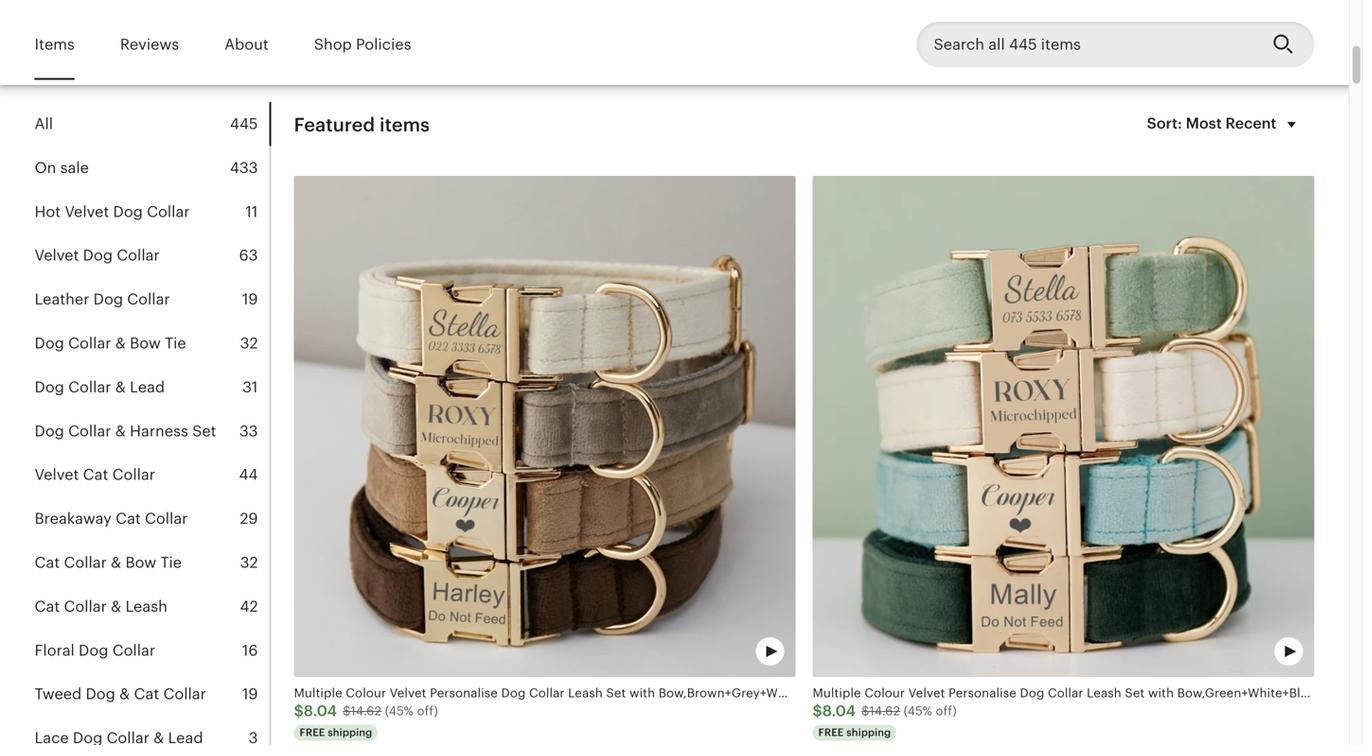 Task type: vqa. For each thing, say whether or not it's contained in the screenshot.


Task type: locate. For each thing, give the bounding box(es) containing it.
personalise inside multiple colour velvet personalise dog collar leash set with bow,green+white+blue,engrave $ 8.04 $ 14.62 (45% off) free shipping
[[949, 687, 1017, 701]]

all
[[35, 115, 53, 133]]

hot velvet dog collar
[[35, 203, 190, 220]]

0 horizontal spatial colour
[[346, 687, 386, 701]]

0 horizontal spatial off)
[[417, 705, 438, 719]]

0 horizontal spatial multiple
[[294, 687, 342, 701]]

tab containing dog collar & lead
[[35, 366, 269, 410]]

items
[[35, 36, 75, 53]]

0 vertical spatial tie
[[165, 335, 186, 352]]

1 horizontal spatial personalise
[[949, 687, 1017, 701]]

1 8.04 from the left
[[304, 704, 337, 721]]

14 tab from the top
[[35, 673, 269, 717]]

tie down breakaway cat collar
[[160, 555, 182, 572]]

tab down lead
[[35, 410, 269, 454]]

bow for dog collar & bow tie
[[130, 335, 161, 352]]

tab down tweed dog & cat collar
[[35, 717, 269, 746]]

& down cat collar & bow tie
[[111, 599, 121, 616]]

0 horizontal spatial 14.62
[[351, 705, 382, 719]]

1 horizontal spatial set
[[606, 687, 626, 701]]

tab down reviews link
[[35, 102, 269, 146]]

harness
[[130, 423, 188, 440]]

with inside multiple colour velvet personalise dog collar leash set with bow,green+white+blue,engrave $ 8.04 $ 14.62 (45% off) free shipping
[[1148, 687, 1174, 701]]

tab down hot velvet dog collar
[[35, 234, 269, 278]]

leash
[[125, 599, 167, 616], [568, 687, 603, 701], [1087, 687, 1122, 701]]

multiple colour velvet personalise dog collar leash set with bow,brown+grey+white,engraved pet name plate metal buckle,wedding puppy gift image
[[294, 176, 796, 678]]

14.62
[[351, 705, 382, 719], [870, 705, 900, 719]]

tab containing breakaway cat collar
[[35, 498, 269, 541]]

tab containing on sale
[[35, 146, 269, 190]]

1 horizontal spatial (45%
[[904, 705, 932, 719]]

colour for $
[[346, 687, 386, 701]]

multiple colour velvet personalise dog collar leash set with bow,brown+grey+white,engraved pet name plate metal buckle,wedding puppy gift $ 8.04 $ 14.62 (45% off) free shipping
[[294, 687, 1157, 739]]

19 down 16
[[242, 686, 258, 704]]

& down leather dog collar
[[115, 335, 126, 352]]

& for dog collar & harness set
[[115, 423, 126, 440]]

0 horizontal spatial with
[[629, 687, 655, 701]]

tab up tweed dog & cat collar
[[35, 629, 269, 673]]

tab containing velvet dog collar
[[35, 234, 269, 278]]

1 19 from the top
[[242, 291, 258, 308]]

with
[[629, 687, 655, 701], [1148, 687, 1174, 701]]

1 with from the left
[[629, 687, 655, 701]]

dog collar & bow tie
[[35, 335, 186, 352]]

tab containing floral dog collar
[[35, 629, 269, 673]]

with inside multiple colour velvet personalise dog collar leash set with bow,brown+grey+white,engraved pet name plate metal buckle,wedding puppy gift $ 8.04 $ 14.62 (45% off) free shipping
[[629, 687, 655, 701]]

1 vertical spatial tie
[[160, 555, 182, 572]]

1 horizontal spatial 14.62
[[870, 705, 900, 719]]

cat
[[83, 467, 108, 484], [116, 511, 141, 528], [35, 555, 60, 572], [35, 599, 60, 616], [134, 686, 159, 704]]

breakaway
[[35, 511, 112, 528]]

with for 8.04
[[1148, 687, 1174, 701]]

collar
[[147, 203, 190, 220], [117, 247, 160, 264], [127, 291, 170, 308], [68, 335, 111, 352], [68, 379, 111, 396], [68, 423, 111, 440], [112, 467, 155, 484], [145, 511, 188, 528], [64, 555, 107, 572], [64, 599, 107, 616], [112, 643, 155, 660], [163, 686, 206, 704], [529, 687, 565, 701], [1048, 687, 1084, 701]]

collar inside multiple colour velvet personalise dog collar leash set with bow,green+white+blue,engrave $ 8.04 $ 14.62 (45% off) free shipping
[[1048, 687, 1084, 701]]

free inside multiple colour velvet personalise dog collar leash set with bow,green+white+blue,engrave $ 8.04 $ 14.62 (45% off) free shipping
[[818, 728, 844, 739]]

lead
[[130, 379, 165, 396]]

1 vertical spatial 32
[[240, 555, 258, 572]]

1 vertical spatial 19
[[242, 686, 258, 704]]

1 horizontal spatial 8.04
[[822, 704, 856, 721]]

0 horizontal spatial set
[[192, 423, 216, 440]]

1 horizontal spatial multiple
[[813, 687, 861, 701]]

7 tab from the top
[[35, 366, 269, 410]]

bow for cat collar & bow tie
[[125, 555, 156, 572]]

tab up hot velvet dog collar
[[35, 146, 269, 190]]

colour for shipping
[[865, 687, 905, 701]]

2 tab from the top
[[35, 146, 269, 190]]

32 up 42
[[240, 555, 258, 572]]

& down breakaway cat collar
[[111, 555, 121, 572]]

63
[[239, 247, 258, 264]]

19 down 63
[[242, 291, 258, 308]]

1 shipping from the left
[[328, 728, 372, 739]]

10 tab from the top
[[35, 498, 269, 541]]

1 personalise from the left
[[430, 687, 498, 701]]

metal
[[958, 687, 991, 701]]

13 tab from the top
[[35, 629, 269, 673]]

$
[[294, 704, 304, 721], [813, 704, 822, 721], [343, 705, 351, 719], [862, 705, 870, 719]]

colour
[[346, 687, 386, 701], [865, 687, 905, 701]]

1 horizontal spatial shipping
[[846, 728, 891, 739]]

31
[[242, 379, 258, 396]]

tab up lead
[[35, 322, 269, 366]]

set inside multiple colour velvet personalise dog collar leash set with bow,green+white+blue,engrave $ 8.04 $ 14.62 (45% off) free shipping
[[1125, 687, 1145, 701]]

leather
[[35, 291, 89, 308]]

tie
[[165, 335, 186, 352], [160, 555, 182, 572]]

leash inside multiple colour velvet personalise dog collar leash set with bow,brown+grey+white,engraved pet name plate metal buckle,wedding puppy gift $ 8.04 $ 14.62 (45% off) free shipping
[[568, 687, 603, 701]]

bow down breakaway cat collar
[[125, 555, 156, 572]]

1 horizontal spatial off)
[[936, 705, 957, 719]]

2 with from the left
[[1148, 687, 1174, 701]]

6 tab from the top
[[35, 322, 269, 366]]

0 horizontal spatial personalise
[[430, 687, 498, 701]]

1 (45% from the left
[[385, 705, 414, 719]]

puppy
[[1094, 687, 1132, 701]]

dog inside multiple colour velvet personalise dog collar leash set with bow,green+white+blue,engrave $ 8.04 $ 14.62 (45% off) free shipping
[[1020, 687, 1045, 701]]

velvet inside multiple colour velvet personalise dog collar leash set with bow,brown+grey+white,engraved pet name plate metal buckle,wedding puppy gift $ 8.04 $ 14.62 (45% off) free shipping
[[390, 687, 427, 701]]

1 horizontal spatial leash
[[568, 687, 603, 701]]

set inside multiple colour velvet personalise dog collar leash set with bow,brown+grey+white,engraved pet name plate metal buckle,wedding puppy gift $ 8.04 $ 14.62 (45% off) free shipping
[[606, 687, 626, 701]]

2 (45% from the left
[[904, 705, 932, 719]]

bow
[[130, 335, 161, 352], [125, 555, 156, 572]]

5 tab from the top
[[35, 278, 269, 322]]

9 tab from the top
[[35, 454, 269, 498]]

2 shipping from the left
[[846, 728, 891, 739]]

personalise inside multiple colour velvet personalise dog collar leash set with bow,brown+grey+white,engraved pet name plate metal buckle,wedding puppy gift $ 8.04 $ 14.62 (45% off) free shipping
[[430, 687, 498, 701]]

2 horizontal spatial leash
[[1087, 687, 1122, 701]]

free
[[300, 728, 325, 739], [818, 728, 844, 739]]

tab containing dog collar & harness set
[[35, 410, 269, 454]]

velvet
[[65, 203, 109, 220], [35, 247, 79, 264], [35, 467, 79, 484], [390, 687, 427, 701], [908, 687, 945, 701]]

14.62 inside multiple colour velvet personalise dog collar leash set with bow,green+white+blue,engrave $ 8.04 $ 14.62 (45% off) free shipping
[[870, 705, 900, 719]]

2 8.04 from the left
[[822, 704, 856, 721]]

off) inside multiple colour velvet personalise dog collar leash set with bow,green+white+blue,engrave $ 8.04 $ 14.62 (45% off) free shipping
[[936, 705, 957, 719]]

tab down harness
[[35, 454, 269, 498]]

32 up 31
[[240, 335, 258, 352]]

2 multiple from the left
[[813, 687, 861, 701]]

8 tab from the top
[[35, 410, 269, 454]]

2 personalise from the left
[[949, 687, 1017, 701]]

& for tweed dog & cat collar
[[119, 686, 130, 704]]

set
[[192, 423, 216, 440], [606, 687, 626, 701], [1125, 687, 1145, 701]]

tie up lead
[[165, 335, 186, 352]]

multiple colour velvet personalise dog collar leash set with bow,green+white+blue,engraved pet name plate metal buckle,wedding puppy gift image
[[813, 176, 1314, 678]]

445
[[230, 115, 258, 133]]

1 vertical spatial bow
[[125, 555, 156, 572]]

shipping
[[328, 728, 372, 739], [846, 728, 891, 739]]

0 horizontal spatial (45%
[[385, 705, 414, 719]]

1 32 from the top
[[240, 335, 258, 352]]

off)
[[417, 705, 438, 719], [936, 705, 957, 719]]

0 horizontal spatial leash
[[125, 599, 167, 616]]

33
[[239, 423, 258, 440]]

0 horizontal spatial 8.04
[[304, 704, 337, 721]]

velvet cat collar
[[35, 467, 155, 484]]

1 multiple from the left
[[294, 687, 342, 701]]

floral dog collar
[[35, 643, 155, 660]]

1 free from the left
[[300, 728, 325, 739]]

1 14.62 from the left
[[351, 705, 382, 719]]

cat collar & leash
[[35, 599, 167, 616]]

1 colour from the left
[[346, 687, 386, 701]]

tab up cat collar & bow tie
[[35, 498, 269, 541]]

set for $
[[606, 687, 626, 701]]

featured items
[[294, 114, 430, 136]]

cat up floral
[[35, 599, 60, 616]]

cat up cat collar & bow tie
[[116, 511, 141, 528]]

tab up dog collar & bow tie
[[35, 278, 269, 322]]

velvet dog collar
[[35, 247, 160, 264]]

bow,green+white+blue,engrave
[[1177, 687, 1363, 701]]

2 off) from the left
[[936, 705, 957, 719]]

tab containing velvet cat collar
[[35, 454, 269, 498]]

& down floral dog collar
[[119, 686, 130, 704]]

& left harness
[[115, 423, 126, 440]]

2 colour from the left
[[865, 687, 905, 701]]

2 horizontal spatial set
[[1125, 687, 1145, 701]]

tab
[[35, 102, 269, 146], [35, 146, 269, 190], [35, 190, 269, 234], [35, 234, 269, 278], [35, 278, 269, 322], [35, 322, 269, 366], [35, 366, 269, 410], [35, 410, 269, 454], [35, 454, 269, 498], [35, 498, 269, 541], [35, 541, 269, 585], [35, 585, 269, 629], [35, 629, 269, 673], [35, 673, 269, 717], [35, 717, 269, 746]]

multiple colour velvet personalise dog collar leash set with bow,green+white+blue,engrave $ 8.04 $ 14.62 (45% off) free shipping
[[813, 687, 1363, 739]]

1 off) from the left
[[417, 705, 438, 719]]

& left lead
[[115, 379, 126, 396]]

tab up velvet dog collar
[[35, 190, 269, 234]]

dog
[[113, 203, 143, 220], [83, 247, 113, 264], [93, 291, 123, 308], [35, 335, 64, 352], [35, 379, 64, 396], [35, 423, 64, 440], [79, 643, 108, 660], [86, 686, 115, 704], [501, 687, 526, 701], [1020, 687, 1045, 701]]

personalise for shipping
[[949, 687, 1017, 701]]

set inside the 'sections' tab list
[[192, 423, 216, 440]]

3 tab from the top
[[35, 190, 269, 234]]

11 tab from the top
[[35, 541, 269, 585]]

cat down floral dog collar
[[134, 686, 159, 704]]

19 for tweed dog & cat collar
[[242, 686, 258, 704]]

0 horizontal spatial free
[[300, 728, 325, 739]]

tab down cat collar & bow tie
[[35, 585, 269, 629]]

tab down breakaway cat collar
[[35, 541, 269, 585]]

0 vertical spatial 19
[[242, 291, 258, 308]]

bow up lead
[[130, 335, 161, 352]]

2 14.62 from the left
[[870, 705, 900, 719]]

tab up harness
[[35, 366, 269, 410]]

2 32 from the top
[[240, 555, 258, 572]]

1 horizontal spatial with
[[1148, 687, 1174, 701]]

leash for $
[[568, 687, 603, 701]]

personalise
[[430, 687, 498, 701], [949, 687, 1017, 701]]

&
[[115, 335, 126, 352], [115, 379, 126, 396], [115, 423, 126, 440], [111, 555, 121, 572], [111, 599, 121, 616], [119, 686, 130, 704]]

0 vertical spatial 32
[[240, 335, 258, 352]]

hot
[[35, 203, 61, 220]]

0 vertical spatial bow
[[130, 335, 161, 352]]

1 tab from the top
[[35, 102, 269, 146]]

multiple inside multiple colour velvet personalise dog collar leash set with bow,brown+grey+white,engraved pet name plate metal buckle,wedding puppy gift $ 8.04 $ 14.62 (45% off) free shipping
[[294, 687, 342, 701]]

4 tab from the top
[[35, 234, 269, 278]]

sort:
[[1147, 115, 1182, 132]]

8.04
[[304, 704, 337, 721], [822, 704, 856, 721]]

12 tab from the top
[[35, 585, 269, 629]]

19
[[242, 291, 258, 308], [242, 686, 258, 704]]

1 horizontal spatial colour
[[865, 687, 905, 701]]

multiple inside multiple colour velvet personalise dog collar leash set with bow,green+white+blue,engrave $ 8.04 $ 14.62 (45% off) free shipping
[[813, 687, 861, 701]]

recent
[[1226, 115, 1277, 132]]

15 tab from the top
[[35, 717, 269, 746]]

2 free from the left
[[818, 728, 844, 739]]

multiple
[[294, 687, 342, 701], [813, 687, 861, 701]]

leather dog collar
[[35, 291, 170, 308]]

1 horizontal spatial free
[[818, 728, 844, 739]]

colour inside multiple colour velvet personalise dog collar leash set with bow,brown+grey+white,engraved pet name plate metal buckle,wedding puppy gift $ 8.04 $ 14.62 (45% off) free shipping
[[346, 687, 386, 701]]

(45%
[[385, 705, 414, 719], [904, 705, 932, 719]]

sections tab list
[[35, 102, 271, 746]]

tweed dog & cat collar
[[35, 686, 206, 704]]

(45% inside multiple colour velvet personalise dog collar leash set with bow,brown+grey+white,engraved pet name plate metal buckle,wedding puppy gift $ 8.04 $ 14.62 (45% off) free shipping
[[385, 705, 414, 719]]

tab down floral dog collar
[[35, 673, 269, 717]]

Search all 445 items text field
[[917, 22, 1258, 67]]

32
[[240, 335, 258, 352], [240, 555, 258, 572]]

leash inside multiple colour velvet personalise dog collar leash set with bow,green+white+blue,engrave $ 8.04 $ 14.62 (45% off) free shipping
[[1087, 687, 1122, 701]]

colour inside multiple colour velvet personalise dog collar leash set with bow,green+white+blue,engrave $ 8.04 $ 14.62 (45% off) free shipping
[[865, 687, 905, 701]]

0 horizontal spatial shipping
[[328, 728, 372, 739]]

items
[[380, 114, 430, 136]]

2 19 from the top
[[242, 686, 258, 704]]

(45% inside multiple colour velvet personalise dog collar leash set with bow,green+white+blue,engrave $ 8.04 $ 14.62 (45% off) free shipping
[[904, 705, 932, 719]]



Task type: describe. For each thing, give the bounding box(es) containing it.
leash inside the 'sections' tab list
[[125, 599, 167, 616]]

tab containing leather dog collar
[[35, 278, 269, 322]]

tab containing dog collar & bow tie
[[35, 322, 269, 366]]

32 for cat collar & bow tie
[[240, 555, 258, 572]]

shipping inside multiple colour velvet personalise dog collar leash set with bow,brown+grey+white,engraved pet name plate metal buckle,wedding puppy gift $ 8.04 $ 14.62 (45% off) free shipping
[[328, 728, 372, 739]]

policies
[[356, 36, 411, 53]]

collar inside multiple colour velvet personalise dog collar leash set with bow,brown+grey+white,engraved pet name plate metal buckle,wedding puppy gift $ 8.04 $ 14.62 (45% off) free shipping
[[529, 687, 565, 701]]

& for dog collar & bow tie
[[115, 335, 126, 352]]

tab containing tweed dog & cat collar
[[35, 673, 269, 717]]

16
[[242, 643, 258, 660]]

breakaway cat collar
[[35, 511, 188, 528]]

sort: most recent
[[1147, 115, 1277, 132]]

on sale
[[35, 159, 89, 176]]

about link
[[224, 23, 269, 67]]

most
[[1186, 115, 1222, 132]]

cat collar & bow tie
[[35, 555, 182, 572]]

42
[[240, 599, 258, 616]]

bow,brown+grey+white,engraved
[[659, 687, 861, 701]]

44
[[239, 467, 258, 484]]

19 for leather dog collar
[[242, 291, 258, 308]]

pet
[[864, 687, 883, 701]]

name
[[887, 687, 922, 701]]

velvet inside multiple colour velvet personalise dog collar leash set with bow,green+white+blue,engrave $ 8.04 $ 14.62 (45% off) free shipping
[[908, 687, 945, 701]]

with for name
[[629, 687, 655, 701]]

dog collar & lead
[[35, 379, 165, 396]]

free inside multiple colour velvet personalise dog collar leash set with bow,brown+grey+white,engraved pet name plate metal buckle,wedding puppy gift $ 8.04 $ 14.62 (45% off) free shipping
[[300, 728, 325, 739]]

tweed
[[35, 686, 82, 704]]

off) inside multiple colour velvet personalise dog collar leash set with bow,brown+grey+white,engraved pet name plate metal buckle,wedding puppy gift $ 8.04 $ 14.62 (45% off) free shipping
[[417, 705, 438, 719]]

dog collar & harness set
[[35, 423, 216, 440]]

& for cat collar & bow tie
[[111, 555, 121, 572]]

32 for dog collar & bow tie
[[240, 335, 258, 352]]

gift
[[1135, 687, 1157, 701]]

tie for dog collar & bow tie
[[165, 335, 186, 352]]

14.62 inside multiple colour velvet personalise dog collar leash set with bow,brown+grey+white,engraved pet name plate metal buckle,wedding puppy gift $ 8.04 $ 14.62 (45% off) free shipping
[[351, 705, 382, 719]]

8.04 inside multiple colour velvet personalise dog collar leash set with bow,brown+grey+white,engraved pet name plate metal buckle,wedding puppy gift $ 8.04 $ 14.62 (45% off) free shipping
[[304, 704, 337, 721]]

& for dog collar & lead
[[115, 379, 126, 396]]

tab containing cat collar & leash
[[35, 585, 269, 629]]

29
[[240, 511, 258, 528]]

multiple for $
[[294, 687, 342, 701]]

shop policies
[[314, 36, 411, 53]]

& for cat collar & leash
[[111, 599, 121, 616]]

reviews link
[[120, 23, 179, 67]]

sort: most recent button
[[1136, 102, 1314, 148]]

floral
[[35, 643, 75, 660]]

433
[[230, 159, 258, 176]]

dog inside multiple colour velvet personalise dog collar leash set with bow,brown+grey+white,engraved pet name plate metal buckle,wedding puppy gift $ 8.04 $ 14.62 (45% off) free shipping
[[501, 687, 526, 701]]

shipping inside multiple colour velvet personalise dog collar leash set with bow,green+white+blue,engrave $ 8.04 $ 14.62 (45% off) free shipping
[[846, 728, 891, 739]]

buckle,wedding
[[994, 687, 1091, 701]]

plate
[[925, 687, 955, 701]]

items link
[[35, 23, 75, 67]]

featured
[[294, 114, 375, 136]]

personalise for $
[[430, 687, 498, 701]]

reviews
[[120, 36, 179, 53]]

about
[[224, 36, 269, 53]]

tab containing all
[[35, 102, 269, 146]]

cat down breakaway on the bottom of page
[[35, 555, 60, 572]]

sale
[[60, 159, 89, 176]]

8.04 inside multiple colour velvet personalise dog collar leash set with bow,green+white+blue,engrave $ 8.04 $ 14.62 (45% off) free shipping
[[822, 704, 856, 721]]

cat up breakaway cat collar
[[83, 467, 108, 484]]

on
[[35, 159, 56, 176]]

leash for shipping
[[1087, 687, 1122, 701]]

tie for cat collar & bow tie
[[160, 555, 182, 572]]

shop policies link
[[314, 23, 411, 67]]

shop
[[314, 36, 352, 53]]

multiple for shipping
[[813, 687, 861, 701]]

tab containing hot velvet dog collar
[[35, 190, 269, 234]]

set for shipping
[[1125, 687, 1145, 701]]

11
[[246, 203, 258, 220]]

tab containing cat collar & bow tie
[[35, 541, 269, 585]]



